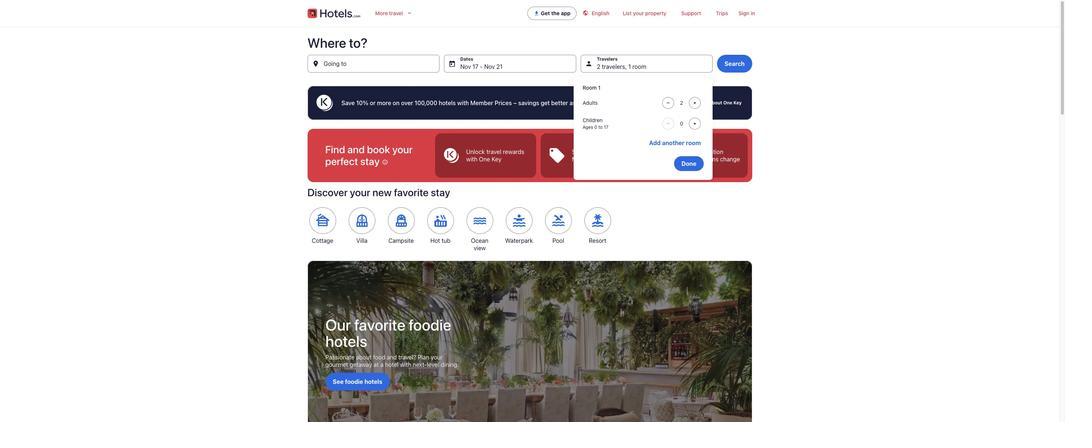 Task type: describe. For each thing, give the bounding box(es) containing it.
as
[[570, 100, 576, 106]]

1 horizontal spatial key
[[734, 100, 742, 106]]

find and book your perfect stay
[[325, 144, 413, 168]]

list your property link
[[616, 6, 674, 21]]

small image
[[583, 10, 589, 16]]

17 inside children ages 0 to 17
[[604, 125, 609, 130]]

stay inside find and book your perfect stay
[[360, 155, 380, 168]]

waterpark
[[505, 238, 533, 244]]

free
[[678, 149, 690, 155]]

2
[[597, 63, 601, 70]]

1 out of 3 element
[[435, 134, 537, 178]]

passionate
[[325, 355, 355, 361]]

learn
[[696, 100, 709, 106]]

in
[[751, 10, 756, 16]]

property
[[646, 10, 667, 16]]

app
[[561, 10, 571, 16]]

decrease the number of adults in room 1 image
[[664, 100, 673, 106]]

see
[[333, 379, 344, 386]]

your inside find and book your perfect stay
[[393, 144, 413, 156]]

or
[[370, 100, 376, 106]]

plans
[[704, 156, 719, 163]]

2 out of 3 element
[[541, 134, 642, 178]]

with inside save more with member prices
[[602, 149, 613, 155]]

a
[[380, 362, 384, 369]]

your left new
[[350, 187, 370, 199]]

list
[[623, 10, 632, 16]]

learn about one key
[[696, 100, 742, 106]]

17 inside button
[[473, 63, 479, 70]]

savings
[[519, 100, 540, 106]]

at
[[374, 362, 379, 369]]

trips link
[[709, 6, 736, 21]]

campsite
[[389, 238, 414, 244]]

to?
[[349, 35, 368, 51]]

decrease the number of children in room 1 image
[[664, 121, 673, 127]]

download the app button image
[[534, 10, 540, 16]]

and inside find and book your perfect stay
[[348, 144, 365, 156]]

get
[[541, 10, 550, 16]]

children ages 0 to 17
[[583, 117, 609, 130]]

find
[[325, 144, 345, 156]]

more
[[376, 10, 388, 16]]

0 horizontal spatial more
[[377, 100, 391, 106]]

resort
[[589, 238, 607, 244]]

nov 17 - nov 21
[[461, 63, 503, 70]]

travel?
[[398, 355, 416, 361]]

1 nov from the left
[[461, 63, 471, 70]]

change
[[720, 156, 740, 163]]

better
[[552, 100, 568, 106]]

increase the number of children in room 1 image
[[691, 121, 700, 127]]

on
[[393, 100, 400, 106]]

10%
[[356, 100, 369, 106]]

about inside the learn about one key link
[[710, 100, 723, 106]]

english button
[[577, 6, 616, 21]]

list your property
[[623, 10, 667, 16]]

travelers,
[[602, 63, 627, 70]]

see foodie hotels link
[[325, 373, 390, 391]]

save more with member prices
[[572, 149, 613, 163]]

1 vertical spatial 1
[[598, 85, 601, 91]]

with inside unlock travel rewards with one key
[[466, 156, 478, 163]]

hot tub
[[431, 238, 451, 244]]

food
[[373, 355, 385, 361]]

search button
[[718, 55, 753, 73]]

unlock travel rewards with one key
[[466, 149, 524, 163]]

save for save 10% or more on over 100,000 hotels with member prices – savings get better as you climb through the tiers
[[342, 100, 355, 106]]

tiers
[[639, 100, 652, 106]]

add another room button
[[647, 136, 704, 151]]

resort button
[[583, 208, 613, 245]]

options
[[678, 156, 698, 163]]

hotels logo image
[[308, 7, 361, 19]]

2 travelers, 1 room button
[[581, 55, 713, 73]]

next-
[[413, 362, 427, 369]]

pool button
[[543, 208, 574, 245]]

1 inside "dropdown button"
[[629, 63, 631, 70]]

foodie inside our favorite foodie hotels passionate about food and travel? plan your gourmet getaway at a hotel with next-level dining.
[[409, 316, 451, 335]]

more travel
[[376, 10, 403, 16]]

2 vertical spatial hotels
[[365, 379, 382, 386]]

2 nov from the left
[[485, 63, 495, 70]]

21
[[497, 63, 503, 70]]

view
[[474, 245, 486, 252]]

cottage
[[312, 238, 334, 244]]

one inside the learn about one key link
[[724, 100, 733, 106]]

where to?
[[308, 35, 368, 51]]

with inside our favorite foodie hotels passionate about food and travel? plan your gourmet getaway at a hotel with next-level dining.
[[400, 362, 411, 369]]

member inside save more with member prices
[[572, 156, 594, 163]]

done
[[682, 161, 697, 167]]

our favorite foodie hotels passionate about food and travel? plan your gourmet getaway at a hotel with next-level dining.
[[325, 316, 459, 369]]

villa button
[[347, 208, 377, 245]]

ocean view button
[[465, 208, 495, 252]]

villa
[[357, 238, 368, 244]]

get
[[541, 100, 550, 106]]

through
[[606, 100, 627, 106]]

our favorite foodie hotels main content
[[0, 27, 1060, 423]]

dine under a verdant mosaic of plant life in the city. image
[[308, 261, 753, 423]]

travel for more
[[389, 10, 403, 16]]

our
[[325, 316, 351, 335]]

english
[[592, 10, 610, 16]]

trips
[[716, 10, 729, 16]]

waterpark button
[[504, 208, 535, 245]]

done button
[[675, 156, 704, 171]]

get the app
[[541, 10, 571, 16]]

save for save more with member prices
[[572, 149, 585, 155]]



Task type: locate. For each thing, give the bounding box(es) containing it.
100,000
[[415, 100, 438, 106]]

discover
[[308, 187, 348, 199]]

cancellation
[[691, 149, 724, 155]]

perfect
[[325, 155, 358, 168]]

0 vertical spatial more
[[377, 100, 391, 106]]

plan
[[418, 355, 429, 361]]

about right learn
[[710, 100, 723, 106]]

0 horizontal spatial key
[[492, 156, 502, 163]]

room up free
[[686, 140, 701, 146]]

learn about one key link
[[695, 97, 744, 109]]

1 vertical spatial foodie
[[345, 379, 363, 386]]

your right 'book'
[[393, 144, 413, 156]]

the right get
[[552, 10, 560, 16]]

3 out of 3 element
[[647, 134, 748, 178]]

room inside "dropdown button"
[[633, 63, 647, 70]]

search
[[725, 60, 745, 67]]

favorite right new
[[394, 187, 429, 199]]

save down ages on the top of page
[[572, 149, 585, 155]]

more right or
[[377, 100, 391, 106]]

climb
[[589, 100, 604, 106]]

your inside our favorite foodie hotels passionate about food and travel? plan your gourmet getaway at a hotel with next-level dining.
[[431, 355, 443, 361]]

hotel
[[385, 362, 399, 369]]

1 vertical spatial one
[[479, 156, 490, 163]]

17
[[473, 63, 479, 70], [604, 125, 609, 130]]

0 horizontal spatial one
[[479, 156, 490, 163]]

0 vertical spatial room
[[633, 63, 647, 70]]

sign in
[[739, 10, 756, 16]]

where
[[308, 35, 346, 51]]

1 vertical spatial stay
[[431, 187, 451, 199]]

sign
[[739, 10, 750, 16]]

0 vertical spatial 17
[[473, 63, 479, 70]]

0 vertical spatial member
[[471, 100, 494, 106]]

free cancellation options if plans change
[[678, 149, 740, 163]]

1 horizontal spatial prices
[[596, 156, 613, 163]]

1 vertical spatial travel
[[487, 149, 501, 155]]

0 vertical spatial key
[[734, 100, 742, 106]]

travel right unlock
[[487, 149, 501, 155]]

prices inside save more with member prices
[[596, 156, 613, 163]]

0 horizontal spatial room
[[633, 63, 647, 70]]

0 vertical spatial 1
[[629, 63, 631, 70]]

stay up hot tub button
[[431, 187, 451, 199]]

key inside unlock travel rewards with one key
[[492, 156, 502, 163]]

nov right -
[[485, 63, 495, 70]]

save left 10% on the top left of the page
[[342, 100, 355, 106]]

travel inside unlock travel rewards with one key
[[487, 149, 501, 155]]

1 horizontal spatial more
[[587, 149, 600, 155]]

1 vertical spatial room
[[686, 140, 701, 146]]

2 travelers, 1 room
[[597, 63, 647, 70]]

1 horizontal spatial foodie
[[409, 316, 451, 335]]

and up hotel
[[387, 355, 397, 361]]

travel
[[389, 10, 403, 16], [487, 149, 501, 155]]

save inside save more with member prices
[[572, 149, 585, 155]]

more
[[377, 100, 391, 106], [587, 149, 600, 155]]

0 vertical spatial stay
[[360, 155, 380, 168]]

1 vertical spatial more
[[587, 149, 600, 155]]

0 horizontal spatial the
[[552, 10, 560, 16]]

1 horizontal spatial one
[[724, 100, 733, 106]]

prices down to
[[596, 156, 613, 163]]

1 vertical spatial member
[[572, 156, 594, 163]]

stay
[[360, 155, 380, 168], [431, 187, 451, 199]]

0 horizontal spatial save
[[342, 100, 355, 106]]

hotels right 100,000
[[439, 100, 456, 106]]

favorite inside our favorite foodie hotels passionate about food and travel? plan your gourmet getaway at a hotel with next-level dining.
[[354, 316, 406, 335]]

discover your new favorite stay
[[308, 187, 451, 199]]

1 vertical spatial key
[[492, 156, 502, 163]]

more inside save more with member prices
[[587, 149, 600, 155]]

more down 0
[[587, 149, 600, 155]]

1
[[629, 63, 631, 70], [598, 85, 601, 91]]

0 vertical spatial about
[[710, 100, 723, 106]]

0
[[595, 125, 598, 130]]

1 horizontal spatial stay
[[431, 187, 451, 199]]

0 vertical spatial the
[[552, 10, 560, 16]]

nov 17 - nov 21 button
[[444, 55, 577, 73]]

1 vertical spatial the
[[629, 100, 638, 106]]

0 vertical spatial foodie
[[409, 316, 451, 335]]

favorite up food
[[354, 316, 406, 335]]

1 horizontal spatial travel
[[487, 149, 501, 155]]

support
[[682, 10, 702, 16]]

the
[[552, 10, 560, 16], [629, 100, 638, 106]]

foodie up plan
[[409, 316, 451, 335]]

0 vertical spatial favorite
[[394, 187, 429, 199]]

children
[[583, 117, 603, 123]]

room 1
[[583, 85, 601, 91]]

1 right 'room'
[[598, 85, 601, 91]]

0 horizontal spatial 17
[[473, 63, 479, 70]]

room right travelers,
[[633, 63, 647, 70]]

cottage button
[[308, 208, 338, 245]]

travel for unlock
[[487, 149, 501, 155]]

see foodie hotels
[[333, 379, 382, 386]]

one
[[724, 100, 733, 106], [479, 156, 490, 163]]

0 horizontal spatial nov
[[461, 63, 471, 70]]

favorite
[[394, 187, 429, 199], [354, 316, 406, 335]]

one inside unlock travel rewards with one key
[[479, 156, 490, 163]]

1 horizontal spatial and
[[387, 355, 397, 361]]

one right learn
[[724, 100, 733, 106]]

your
[[633, 10, 644, 16], [393, 144, 413, 156], [350, 187, 370, 199], [431, 355, 443, 361]]

hotels down at on the bottom of the page
[[365, 379, 382, 386]]

travel right more
[[389, 10, 403, 16]]

hotels
[[439, 100, 456, 106], [325, 332, 367, 351], [365, 379, 382, 386]]

1 vertical spatial 17
[[604, 125, 609, 130]]

0 vertical spatial save
[[342, 100, 355, 106]]

the left tiers
[[629, 100, 638, 106]]

hotels inside our favorite foodie hotels passionate about food and travel? plan your gourmet getaway at a hotel with next-level dining.
[[325, 332, 367, 351]]

1 horizontal spatial the
[[629, 100, 638, 106]]

0 vertical spatial travel
[[389, 10, 403, 16]]

17 left -
[[473, 63, 479, 70]]

0 horizontal spatial member
[[471, 100, 494, 106]]

1 vertical spatial prices
[[596, 156, 613, 163]]

increase the number of adults in room 1 image
[[691, 100, 700, 106]]

hot tub button
[[426, 208, 456, 245]]

1 right travelers,
[[629, 63, 631, 70]]

nov left -
[[461, 63, 471, 70]]

1 horizontal spatial 17
[[604, 125, 609, 130]]

stay left xsmall icon
[[360, 155, 380, 168]]

member left –
[[471, 100, 494, 106]]

0 horizontal spatial travel
[[389, 10, 403, 16]]

–
[[514, 100, 517, 106]]

0 horizontal spatial about
[[356, 355, 372, 361]]

gourmet
[[325, 362, 348, 369]]

prices left –
[[495, 100, 512, 106]]

1 horizontal spatial nov
[[485, 63, 495, 70]]

new
[[373, 187, 392, 199]]

1 vertical spatial and
[[387, 355, 397, 361]]

ages
[[583, 125, 594, 130]]

xsmall image
[[382, 159, 388, 165]]

rewards
[[503, 149, 524, 155]]

0 horizontal spatial and
[[348, 144, 365, 156]]

foodie
[[409, 316, 451, 335], [345, 379, 363, 386]]

travel inside "dropdown button"
[[389, 10, 403, 16]]

about up getaway
[[356, 355, 372, 361]]

to
[[599, 125, 603, 130]]

prices
[[495, 100, 512, 106], [596, 156, 613, 163]]

add
[[650, 140, 661, 146]]

room inside button
[[686, 140, 701, 146]]

1 vertical spatial about
[[356, 355, 372, 361]]

room
[[583, 85, 597, 91]]

key
[[734, 100, 742, 106], [492, 156, 502, 163]]

hot
[[431, 238, 440, 244]]

about inside our favorite foodie hotels passionate about food and travel? plan your gourmet getaway at a hotel with next-level dining.
[[356, 355, 372, 361]]

member down ages on the top of page
[[572, 156, 594, 163]]

17 right to
[[604, 125, 609, 130]]

0 vertical spatial and
[[348, 144, 365, 156]]

0 horizontal spatial 1
[[598, 85, 601, 91]]

1 vertical spatial favorite
[[354, 316, 406, 335]]

1 horizontal spatial about
[[710, 100, 723, 106]]

and inside our favorite foodie hotels passionate about food and travel? plan your gourmet getaway at a hotel with next-level dining.
[[387, 355, 397, 361]]

save
[[342, 100, 355, 106], [572, 149, 585, 155]]

1 horizontal spatial 1
[[629, 63, 631, 70]]

pool
[[553, 238, 565, 244]]

1 horizontal spatial member
[[572, 156, 594, 163]]

1 vertical spatial hotels
[[325, 332, 367, 351]]

dining.
[[441, 362, 459, 369]]

0 vertical spatial prices
[[495, 100, 512, 106]]

0 horizontal spatial foodie
[[345, 379, 363, 386]]

1 horizontal spatial save
[[572, 149, 585, 155]]

add another room
[[650, 140, 701, 146]]

campsite button
[[386, 208, 417, 245]]

more travel button
[[370, 6, 419, 21]]

0 vertical spatial one
[[724, 100, 733, 106]]

hotels up 'passionate'
[[325, 332, 367, 351]]

unlock
[[466, 149, 485, 155]]

and right find
[[348, 144, 365, 156]]

adults
[[583, 100, 598, 106]]

save 10% or more on over 100,000 hotels with member prices – savings get better as you climb through the tiers
[[342, 100, 652, 106]]

foodie right see
[[345, 379, 363, 386]]

nov
[[461, 63, 471, 70], [485, 63, 495, 70]]

your right list
[[633, 10, 644, 16]]

your up level
[[431, 355, 443, 361]]

with
[[457, 100, 469, 106], [602, 149, 613, 155], [466, 156, 478, 163], [400, 362, 411, 369]]

1 horizontal spatial room
[[686, 140, 701, 146]]

0 horizontal spatial prices
[[495, 100, 512, 106]]

0 vertical spatial hotels
[[439, 100, 456, 106]]

1 vertical spatial save
[[572, 149, 585, 155]]

ocean view
[[471, 238, 489, 252]]

0 horizontal spatial stay
[[360, 155, 380, 168]]

level
[[427, 362, 439, 369]]

one down unlock
[[479, 156, 490, 163]]

tub
[[442, 238, 451, 244]]

the inside our favorite foodie hotels main content
[[629, 100, 638, 106]]

ocean
[[471, 238, 489, 244]]



Task type: vqa. For each thing, say whether or not it's contained in the screenshot.
26 to the right
no



